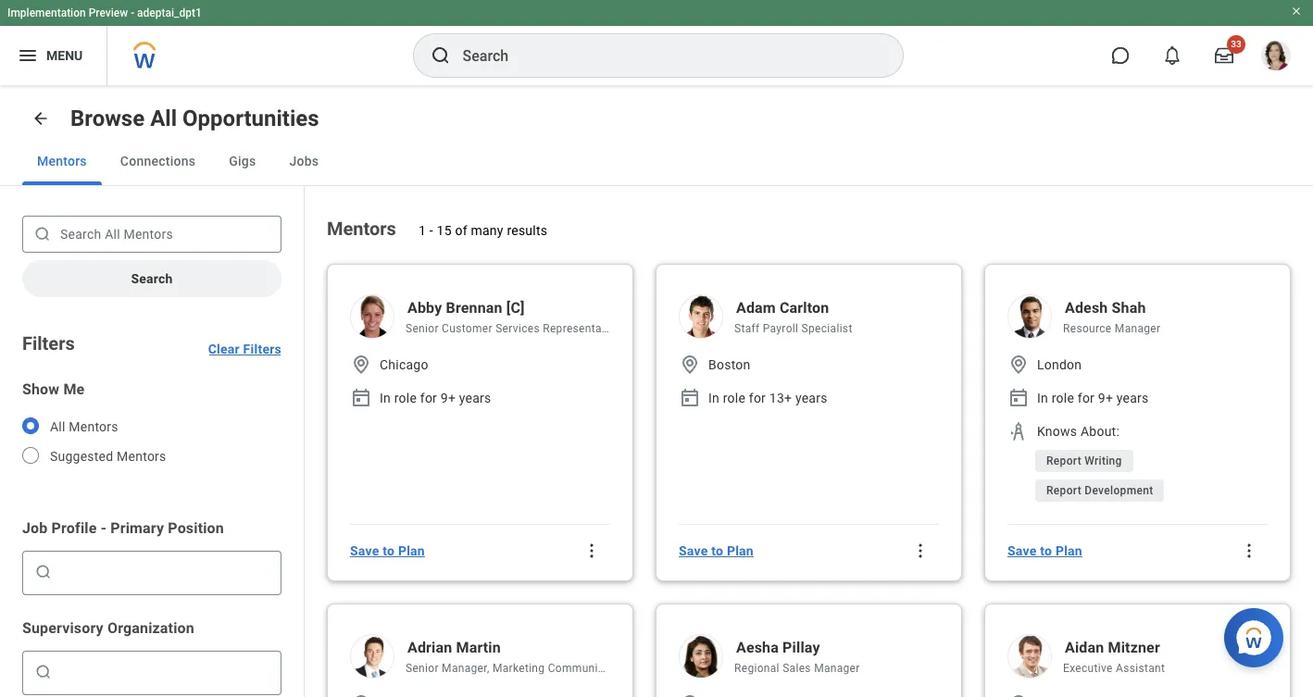 Task type: vqa. For each thing, say whether or not it's contained in the screenshot.
ADAM CARLTON button
yes



Task type: describe. For each thing, give the bounding box(es) containing it.
staff
[[734, 322, 760, 335]]

abby
[[408, 299, 442, 317]]

specialist
[[802, 322, 853, 335]]

communications
[[548, 662, 637, 675]]

location image for aidan mitzner
[[1008, 694, 1030, 697]]

for for adam
[[749, 391, 766, 406]]

menu banner
[[0, 0, 1313, 85]]

mentors up suggested
[[69, 420, 118, 434]]

related actions vertical image
[[1240, 542, 1259, 560]]

location image for aesha pillay
[[679, 694, 701, 697]]

manager inside adesh shah resource manager
[[1115, 322, 1161, 335]]

1 vertical spatial all
[[50, 420, 65, 434]]

role for adesh
[[1052, 391, 1074, 406]]

in for adesh shah
[[1037, 391, 1048, 406]]

implementation
[[7, 6, 86, 19]]

adesh shah resource manager
[[1063, 299, 1161, 335]]

manager,
[[442, 662, 490, 675]]

manager inside aesha pillay regional sales manager
[[814, 662, 860, 675]]

location image for abby
[[350, 354, 372, 376]]

implementation preview -   adeptai_dpt1
[[7, 6, 202, 19]]

skills image
[[1008, 420, 1030, 443]]

years for staff
[[795, 391, 828, 406]]

to for resource
[[1040, 544, 1052, 558]]

sales
[[783, 662, 811, 675]]

plan for [c]
[[398, 544, 425, 558]]

browse all opportunities
[[70, 106, 319, 132]]

chicago
[[380, 358, 429, 372]]

position
[[168, 520, 224, 537]]

boston
[[709, 358, 751, 372]]

report development
[[1047, 484, 1154, 497]]

years for [c]
[[459, 391, 491, 406]]

for for abby
[[420, 391, 437, 406]]

shah
[[1112, 299, 1146, 317]]

location image for adesh
[[1008, 354, 1030, 376]]

about:
[[1081, 424, 1120, 439]]

aidan
[[1065, 639, 1104, 657]]

adam carlton button
[[734, 295, 939, 321]]

in role for 9+ years for adesh
[[1037, 391, 1149, 406]]

in for abby brennan [c]
[[380, 391, 391, 406]]

time in job profile element for adam
[[679, 387, 701, 409]]

me
[[63, 381, 85, 398]]

in role for 9+ years for abby
[[380, 391, 491, 406]]

aesha pillay regional sales manager
[[734, 639, 860, 675]]

senior inside abby brennan [c] senior customer services representative
[[406, 322, 439, 335]]

martin
[[456, 639, 501, 657]]

adam
[[736, 299, 776, 317]]

notifications large image
[[1163, 46, 1182, 65]]

plan for resource
[[1056, 544, 1083, 558]]

menu button
[[0, 26, 107, 85]]

pillay
[[783, 639, 820, 657]]

adesh
[[1065, 299, 1108, 317]]

jobs button
[[275, 137, 334, 185]]

mentors button
[[22, 137, 102, 185]]

15
[[437, 223, 452, 238]]

location image for adrian martin
[[350, 694, 372, 697]]

opportunities
[[182, 106, 319, 132]]

to for [c]
[[383, 544, 395, 558]]

organization
[[107, 620, 194, 637]]

save for adam carlton
[[679, 544, 708, 558]]

primary
[[110, 520, 164, 537]]

show
[[22, 381, 59, 398]]

save to plan for [c]
[[350, 544, 425, 558]]

adesh shah button
[[1063, 295, 1268, 321]]

knows
[[1037, 424, 1077, 439]]

suggested mentors
[[50, 449, 166, 464]]

report for report development
[[1047, 484, 1082, 497]]

clear filters
[[208, 342, 282, 357]]

menu
[[46, 48, 83, 63]]

to for staff
[[712, 544, 724, 558]]

london
[[1037, 358, 1082, 372]]

1
[[419, 223, 426, 238]]

save to plan button for staff
[[671, 533, 761, 570]]

adeptai_dpt1
[[137, 6, 202, 19]]

9+ for abby
[[441, 391, 456, 406]]

1 vertical spatial -
[[429, 223, 433, 238]]

in role for 13+ years
[[709, 391, 828, 406]]

aidan mitzner button
[[1063, 634, 1268, 661]]

connections
[[120, 154, 196, 169]]

all mentors
[[50, 420, 118, 434]]

browse
[[70, 106, 145, 132]]

senior inside adrian martin senior manager, marketing communications
[[406, 662, 439, 675]]

report writing
[[1047, 455, 1122, 468]]

1 - 15 of many results
[[419, 223, 548, 238]]

knows about:
[[1037, 424, 1120, 439]]

job
[[22, 520, 48, 537]]

suggested
[[50, 449, 113, 464]]

time in job profile image for abby brennan [c]
[[350, 387, 372, 409]]

show me
[[22, 381, 85, 398]]

save to plan button for [c]
[[343, 533, 432, 570]]

brennan
[[446, 299, 503, 317]]

payroll
[[763, 322, 799, 335]]

mentors right suggested
[[117, 449, 166, 464]]

time in job profile image for adam carlton
[[679, 387, 701, 409]]

time in job profile element for abby
[[350, 387, 372, 409]]



Task type: locate. For each thing, give the bounding box(es) containing it.
mentors
[[37, 154, 87, 169], [327, 218, 396, 240], [69, 420, 118, 434], [117, 449, 166, 464]]

results
[[507, 223, 548, 238]]

0 horizontal spatial all
[[50, 420, 65, 434]]

supervisory
[[22, 620, 104, 637]]

1 horizontal spatial filters
[[243, 342, 282, 357]]

years for resource
[[1117, 391, 1149, 406]]

1 related actions vertical image from the left
[[583, 542, 601, 560]]

executive
[[1063, 662, 1113, 675]]

0 horizontal spatial role
[[394, 391, 417, 406]]

0 horizontal spatial in role for 9+ years
[[380, 391, 491, 406]]

save to plan button
[[343, 533, 432, 570], [671, 533, 761, 570], [1000, 533, 1090, 570]]

2 report from the top
[[1047, 484, 1082, 497]]

for
[[420, 391, 437, 406], [749, 391, 766, 406], [1078, 391, 1095, 406]]

2 save from the left
[[679, 544, 708, 558]]

manager down shah
[[1115, 322, 1161, 335]]

job profile - primary position
[[22, 520, 224, 537]]

1 vertical spatial senior
[[406, 662, 439, 675]]

years
[[459, 391, 491, 406], [795, 391, 828, 406], [1117, 391, 1149, 406]]

2 horizontal spatial save
[[1008, 544, 1037, 558]]

9+
[[441, 391, 456, 406], [1098, 391, 1113, 406]]

Search All Mentors text field
[[22, 216, 282, 253]]

time in job profile element for adesh
[[1008, 387, 1030, 409]]

3 years from the left
[[1117, 391, 1149, 406]]

9+ for adesh
[[1098, 391, 1113, 406]]

report for report writing
[[1047, 455, 1082, 468]]

33
[[1231, 39, 1242, 49]]

0 horizontal spatial plan
[[398, 544, 425, 558]]

3 to from the left
[[1040, 544, 1052, 558]]

search image
[[429, 44, 452, 67], [34, 663, 53, 682]]

2 9+ from the left
[[1098, 391, 1113, 406]]

2 to from the left
[[712, 544, 724, 558]]

save
[[350, 544, 379, 558], [679, 544, 708, 558], [1008, 544, 1037, 558]]

0 horizontal spatial years
[[459, 391, 491, 406]]

jobs
[[289, 154, 319, 169]]

in role for 9+ years down chicago
[[380, 391, 491, 406]]

3 time in job profile element from the left
[[1008, 387, 1030, 409]]

assistant
[[1116, 662, 1165, 675]]

2 horizontal spatial save to plan
[[1008, 544, 1083, 558]]

years right 13+
[[795, 391, 828, 406]]

location image left chicago
[[350, 354, 372, 376]]

tab list
[[0, 137, 1313, 186]]

1 vertical spatial search image
[[34, 563, 53, 582]]

1 plan from the left
[[398, 544, 425, 558]]

3 save from the left
[[1008, 544, 1037, 558]]

clear
[[208, 342, 240, 357]]

mentors down arrow left image
[[37, 154, 87, 169]]

1 location image from the left
[[350, 354, 372, 376]]

0 horizontal spatial location image
[[350, 354, 372, 376]]

0 horizontal spatial in
[[380, 391, 391, 406]]

2 horizontal spatial to
[[1040, 544, 1052, 558]]

for up the knows about:
[[1078, 391, 1095, 406]]

2 horizontal spatial save to plan button
[[1000, 533, 1090, 570]]

adam carlton staff payroll specialist
[[734, 299, 853, 335]]

13+
[[769, 391, 792, 406]]

role down chicago
[[394, 391, 417, 406]]

related actions vertical image for adam carlton
[[911, 542, 930, 560]]

related actions vertical image for abby brennan [c]
[[583, 542, 601, 560]]

2 role from the left
[[723, 391, 746, 406]]

1 9+ from the left
[[441, 391, 456, 406]]

senior
[[406, 322, 439, 335], [406, 662, 439, 675]]

abby brennan [c] senior customer services representative
[[406, 299, 621, 335]]

33 button
[[1204, 35, 1246, 76]]

services
[[496, 322, 540, 335]]

time in job profile element
[[350, 387, 372, 409], [679, 387, 701, 409], [1008, 387, 1030, 409]]

manager
[[1115, 322, 1161, 335], [814, 662, 860, 675]]

aidan mitzner executive assistant
[[1063, 639, 1165, 675]]

plan
[[398, 544, 425, 558], [727, 544, 754, 558], [1056, 544, 1083, 558]]

1 senior from the top
[[406, 322, 439, 335]]

1 for from the left
[[420, 391, 437, 406]]

3 plan from the left
[[1056, 544, 1083, 558]]

1 time in job profile image from the left
[[350, 387, 372, 409]]

tab list containing mentors
[[0, 137, 1313, 186]]

manager down aesha pillay button
[[814, 662, 860, 675]]

1 save to plan from the left
[[350, 544, 425, 558]]

2 horizontal spatial in
[[1037, 391, 1048, 406]]

many
[[471, 223, 504, 238]]

1 vertical spatial manager
[[814, 662, 860, 675]]

1 years from the left
[[459, 391, 491, 406]]

1 horizontal spatial time in job profile image
[[679, 387, 701, 409]]

of
[[455, 223, 468, 238]]

2 save to plan from the left
[[679, 544, 754, 558]]

1 horizontal spatial save to plan
[[679, 544, 754, 558]]

2 time in job profile element from the left
[[679, 387, 701, 409]]

years up 'about:'
[[1117, 391, 1149, 406]]

None field
[[56, 558, 273, 587], [56, 563, 273, 582], [56, 658, 273, 687], [56, 663, 273, 682], [56, 558, 273, 587], [56, 563, 273, 582], [56, 658, 273, 687], [56, 663, 273, 682]]

mentors left 1
[[327, 218, 396, 240]]

3 save to plan from the left
[[1008, 544, 1083, 558]]

location image
[[350, 354, 372, 376], [1008, 354, 1030, 376]]

1 horizontal spatial plan
[[727, 544, 754, 558]]

1 horizontal spatial -
[[131, 6, 134, 19]]

in role for 9+ years up 'about:'
[[1037, 391, 1149, 406]]

for for adesh
[[1078, 391, 1095, 406]]

1 horizontal spatial related actions vertical image
[[911, 542, 930, 560]]

1 horizontal spatial to
[[712, 544, 724, 558]]

search image down mentors button
[[33, 225, 52, 244]]

for left 13+
[[749, 391, 766, 406]]

0 vertical spatial all
[[150, 106, 177, 132]]

profile logan mcneil image
[[1261, 41, 1291, 74]]

location element
[[350, 354, 372, 376], [679, 354, 701, 376], [1008, 354, 1030, 376], [350, 694, 372, 697], [679, 694, 701, 697], [1008, 694, 1030, 697]]

location image up time in job profile icon on the bottom right
[[1008, 354, 1030, 376]]

[c]
[[506, 299, 525, 317]]

1 horizontal spatial time in job profile element
[[679, 387, 701, 409]]

0 horizontal spatial -
[[101, 520, 107, 537]]

1 horizontal spatial in role for 9+ years
[[1037, 391, 1149, 406]]

in for adam carlton
[[709, 391, 720, 406]]

time in job profile image
[[350, 387, 372, 409], [679, 387, 701, 409]]

search
[[131, 271, 173, 286]]

0 horizontal spatial manager
[[814, 662, 860, 675]]

filters
[[22, 333, 75, 355], [243, 342, 282, 357]]

1 horizontal spatial location image
[[1008, 354, 1030, 376]]

in down chicago
[[380, 391, 391, 406]]

1 in from the left
[[380, 391, 391, 406]]

2 horizontal spatial years
[[1117, 391, 1149, 406]]

close environment banner image
[[1291, 6, 1302, 17]]

save to plan button for resource
[[1000, 533, 1090, 570]]

1 horizontal spatial in
[[709, 391, 720, 406]]

report
[[1047, 455, 1082, 468], [1047, 484, 1082, 497]]

- right 1
[[429, 223, 433, 238]]

development
[[1085, 484, 1154, 497]]

adrian
[[408, 639, 452, 657]]

role down 'london'
[[1052, 391, 1074, 406]]

2 horizontal spatial plan
[[1056, 544, 1083, 558]]

marketing
[[493, 662, 545, 675]]

for down chicago
[[420, 391, 437, 406]]

2 for from the left
[[749, 391, 766, 406]]

0 horizontal spatial for
[[420, 391, 437, 406]]

0 horizontal spatial save
[[350, 544, 379, 558]]

2 location image from the left
[[1008, 354, 1030, 376]]

2 horizontal spatial role
[[1052, 391, 1074, 406]]

role for abby
[[394, 391, 417, 406]]

2 horizontal spatial for
[[1078, 391, 1095, 406]]

related actions vertical image
[[583, 542, 601, 560], [911, 542, 930, 560]]

location image
[[679, 354, 701, 376], [350, 694, 372, 697], [679, 694, 701, 697], [1008, 694, 1030, 697]]

1 in role for 9+ years from the left
[[380, 391, 491, 406]]

0 horizontal spatial save to plan
[[350, 544, 425, 558]]

0 vertical spatial search image
[[33, 225, 52, 244]]

list containing report writing
[[1008, 446, 1268, 509]]

profile
[[52, 520, 97, 537]]

- for implementation preview -   adeptai_dpt1
[[131, 6, 134, 19]]

0 horizontal spatial filters
[[22, 333, 75, 355]]

report down knows
[[1047, 455, 1082, 468]]

years down customer
[[459, 391, 491, 406]]

3 in from the left
[[1037, 391, 1048, 406]]

inbox large image
[[1215, 46, 1234, 65]]

1 vertical spatial report
[[1047, 484, 1082, 497]]

2 save to plan button from the left
[[671, 533, 761, 570]]

- inside menu banner
[[131, 6, 134, 19]]

regional
[[734, 662, 780, 675]]

2 vertical spatial -
[[101, 520, 107, 537]]

save to plan
[[350, 544, 425, 558], [679, 544, 754, 558], [1008, 544, 1083, 558]]

2 senior from the top
[[406, 662, 439, 675]]

save to plan for resource
[[1008, 544, 1083, 558]]

0 vertical spatial manager
[[1115, 322, 1161, 335]]

1 horizontal spatial role
[[723, 391, 746, 406]]

save to plan for staff
[[679, 544, 754, 558]]

preview
[[89, 6, 128, 19]]

in
[[380, 391, 391, 406], [709, 391, 720, 406], [1037, 391, 1048, 406]]

1 horizontal spatial all
[[150, 106, 177, 132]]

role
[[394, 391, 417, 406], [723, 391, 746, 406], [1052, 391, 1074, 406]]

abby brennan [c] button
[[406, 295, 610, 321]]

1 vertical spatial search image
[[34, 663, 53, 682]]

3 for from the left
[[1078, 391, 1095, 406]]

all down show me
[[50, 420, 65, 434]]

save for abby brennan [c]
[[350, 544, 379, 558]]

search image down job
[[34, 563, 53, 582]]

resource
[[1063, 322, 1112, 335]]

1 save from the left
[[350, 544, 379, 558]]

plan for staff
[[727, 544, 754, 558]]

1 horizontal spatial search image
[[429, 44, 452, 67]]

mitzner
[[1108, 639, 1160, 657]]

2 in role for 9+ years from the left
[[1037, 391, 1149, 406]]

senior down adrian
[[406, 662, 439, 675]]

0 horizontal spatial time in job profile image
[[350, 387, 372, 409]]

0 horizontal spatial to
[[383, 544, 395, 558]]

0 vertical spatial report
[[1047, 455, 1082, 468]]

to
[[383, 544, 395, 558], [712, 544, 724, 558], [1040, 544, 1052, 558]]

in down the boston
[[709, 391, 720, 406]]

representative
[[543, 322, 621, 335]]

all
[[150, 106, 177, 132], [50, 420, 65, 434]]

1 time in job profile element from the left
[[350, 387, 372, 409]]

0 vertical spatial search image
[[429, 44, 452, 67]]

clear filters button
[[208, 320, 282, 357]]

supervisory organization
[[22, 620, 194, 637]]

2 horizontal spatial time in job profile element
[[1008, 387, 1030, 409]]

1 horizontal spatial for
[[749, 391, 766, 406]]

9+ down customer
[[441, 391, 456, 406]]

1 role from the left
[[394, 391, 417, 406]]

carlton
[[780, 299, 829, 317]]

all up connections
[[150, 106, 177, 132]]

0 horizontal spatial time in job profile element
[[350, 387, 372, 409]]

9+ up 'about:'
[[1098, 391, 1113, 406]]

2 in from the left
[[709, 391, 720, 406]]

aesha
[[736, 639, 779, 657]]

connections button
[[105, 137, 210, 185]]

0 vertical spatial -
[[131, 6, 134, 19]]

report down report writing
[[1047, 484, 1082, 497]]

1 to from the left
[[383, 544, 395, 558]]

aesha pillay button
[[734, 634, 939, 661]]

1 horizontal spatial manager
[[1115, 322, 1161, 335]]

0 horizontal spatial save to plan button
[[343, 533, 432, 570]]

1 report from the top
[[1047, 455, 1082, 468]]

0 vertical spatial senior
[[406, 322, 439, 335]]

in role for 9+ years
[[380, 391, 491, 406], [1037, 391, 1149, 406]]

2 time in job profile image from the left
[[679, 387, 701, 409]]

- right profile
[[101, 520, 107, 537]]

1 horizontal spatial years
[[795, 391, 828, 406]]

filters right clear
[[243, 342, 282, 357]]

1 horizontal spatial 9+
[[1098, 391, 1113, 406]]

role down the boston
[[723, 391, 746, 406]]

1 horizontal spatial save to plan button
[[671, 533, 761, 570]]

customer
[[442, 322, 493, 335]]

adrian martin button
[[406, 634, 610, 661]]

save for adesh shah
[[1008, 544, 1037, 558]]

-
[[131, 6, 134, 19], [429, 223, 433, 238], [101, 520, 107, 537]]

2 horizontal spatial -
[[429, 223, 433, 238]]

adrian martin senior manager, marketing communications
[[406, 639, 637, 675]]

2 related actions vertical image from the left
[[911, 542, 930, 560]]

writing
[[1085, 455, 1122, 468]]

gigs button
[[214, 137, 271, 185]]

3 role from the left
[[1052, 391, 1074, 406]]

1 save to plan button from the left
[[343, 533, 432, 570]]

1 horizontal spatial save
[[679, 544, 708, 558]]

mentors inside button
[[37, 154, 87, 169]]

- right preview
[[131, 6, 134, 19]]

2 years from the left
[[795, 391, 828, 406]]

list
[[1008, 446, 1268, 509]]

senior down abby
[[406, 322, 439, 335]]

filters up show me
[[22, 333, 75, 355]]

time in job profile image
[[1008, 387, 1030, 409]]

0 horizontal spatial 9+
[[441, 391, 456, 406]]

search image inside menu banner
[[429, 44, 452, 67]]

3 save to plan button from the left
[[1000, 533, 1090, 570]]

arrow left image
[[31, 109, 50, 128]]

Search Workday  search field
[[463, 35, 865, 76]]

- for job profile - primary position
[[101, 520, 107, 537]]

justify image
[[17, 44, 39, 67]]

search button
[[22, 260, 282, 297]]

0 horizontal spatial related actions vertical image
[[583, 542, 601, 560]]

role for adam
[[723, 391, 746, 406]]

in right time in job profile icon on the bottom right
[[1037, 391, 1048, 406]]

gigs
[[229, 154, 256, 169]]

0 horizontal spatial search image
[[34, 663, 53, 682]]

search image
[[33, 225, 52, 244], [34, 563, 53, 582]]

2 plan from the left
[[727, 544, 754, 558]]

filters inside button
[[243, 342, 282, 357]]



